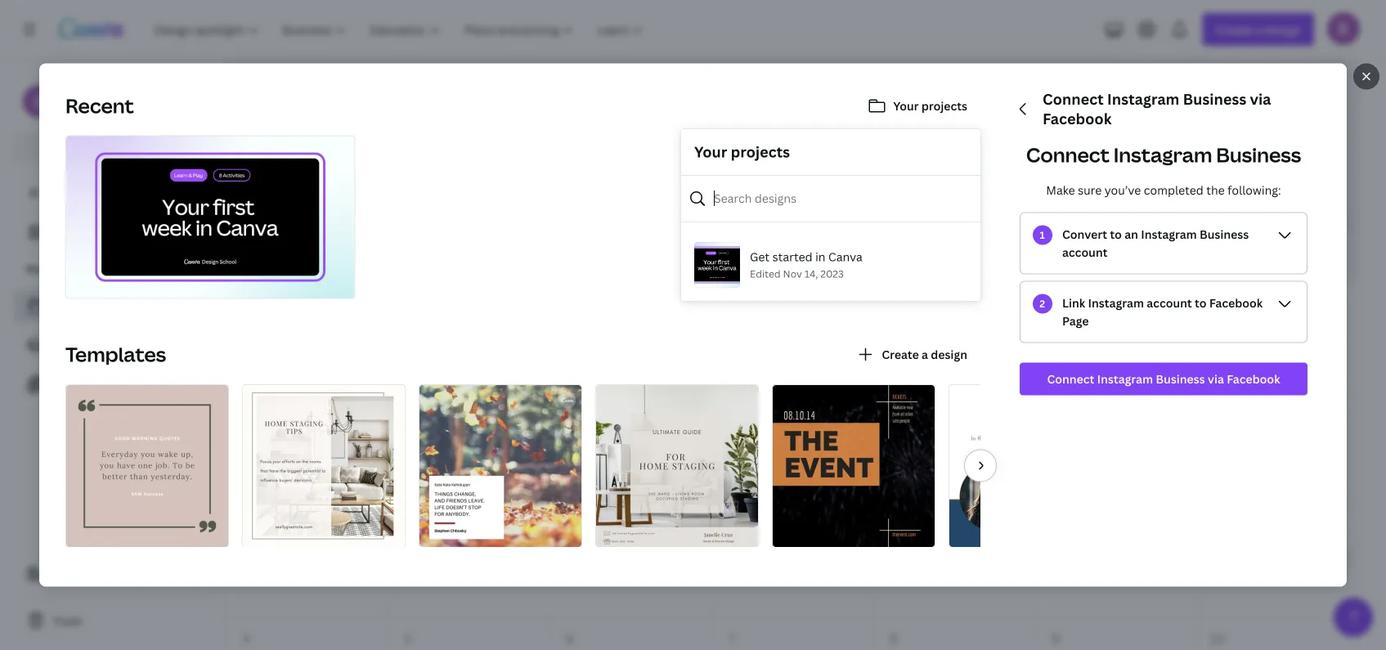 Task type: locate. For each thing, give the bounding box(es) containing it.
to inside "link instagram account to facebook page"
[[1195, 295, 1207, 311]]

make sure you've completed the following:
[[1047, 182, 1282, 198]]

link instagram account to facebook page element
[[1033, 294, 1053, 314]]

create left design
[[882, 347, 919, 362]]

monday
[[274, 551, 313, 564]]

1 vertical spatial facebook
[[1210, 295, 1263, 311]]

1 horizontal spatial your projects
[[894, 98, 968, 114]]

a left design
[[922, 347, 929, 362]]

1 vertical spatial to
[[1111, 227, 1122, 242]]

to for convert
[[1111, 227, 1122, 242]]

2
[[1040, 297, 1046, 310]]

1
[[109, 104, 114, 118], [1040, 228, 1046, 242]]

connect instagram business via facebook button
[[1020, 363, 1308, 396]]

1 horizontal spatial canva
[[829, 249, 863, 265]]

facebook
[[1043, 109, 1112, 129], [1210, 295, 1263, 311], [1227, 371, 1281, 387]]

started
[[773, 249, 813, 265]]

instagram inside connect instagram business via facebook
[[1108, 89, 1180, 109]]

Search designs search field
[[714, 183, 970, 214]]

1 vertical spatial via
[[1208, 371, 1225, 387]]

nov
[[783, 267, 802, 281]]

2 vertical spatial facebook
[[1227, 371, 1281, 387]]

december row
[[227, 507, 1387, 619]]

1 vertical spatial row
[[227, 619, 1360, 650]]

0 vertical spatial row
[[227, 282, 1360, 395]]

business down "link instagram account to facebook page"
[[1156, 371, 1206, 387]]

business inside convert to an instagram business account
[[1200, 227, 1249, 242]]

cyber
[[243, 551, 272, 564]]

business up connect instagram business
[[1183, 89, 1247, 109]]

mockups link
[[13, 329, 213, 362]]

mockups
[[52, 337, 102, 353]]

a inside button
[[92, 567, 98, 582]]

link instagram account to facebook page
[[1063, 295, 1263, 329]]

home
[[96, 185, 129, 201]]

november
[[587, 68, 653, 86]]

1 horizontal spatial 1
[[1040, 228, 1046, 242]]

create a team button
[[13, 558, 213, 591]]

0 horizontal spatial create
[[52, 567, 89, 582]]

0 vertical spatial your projects
[[894, 98, 968, 114]]

persons
[[1313, 551, 1351, 564]]

connect instagram business via facebook inside button
[[1048, 371, 1281, 387]]

0 horizontal spatial to
[[82, 185, 93, 201]]

row
[[227, 282, 1360, 395], [227, 619, 1360, 650]]

business inside button
[[1156, 371, 1206, 387]]

business down the
[[1200, 227, 1249, 242]]

international day of persons with dis
[[1215, 551, 1387, 564]]

event fireworks social media graphic image
[[773, 385, 935, 547]]

create
[[882, 347, 919, 362], [52, 567, 89, 582]]

sure
[[1078, 182, 1102, 198]]

a inside 'button'
[[922, 347, 929, 362]]

list
[[13, 290, 213, 401]]

1 horizontal spatial projects
[[922, 98, 968, 114]]

1 left convert
[[1040, 228, 1046, 242]]

team
[[101, 567, 129, 582]]

back
[[52, 185, 79, 201]]

free
[[65, 104, 86, 118]]

product photos
[[52, 377, 139, 392]]

convert
[[1063, 227, 1108, 242]]

to inside convert to an instagram business account
[[1111, 227, 1122, 242]]

0 horizontal spatial canva
[[98, 140, 133, 156]]

instagram down "link instagram account to facebook page"
[[1098, 371, 1154, 387]]

1 horizontal spatial to
[[1111, 227, 1122, 242]]

a for team
[[92, 567, 98, 582]]

connect instagram business via facebook
[[1043, 89, 1272, 129], [1048, 371, 1281, 387]]

instagram right an
[[1141, 227, 1197, 242]]

1 vertical spatial account
[[1147, 295, 1193, 311]]

create for create a team
[[52, 567, 89, 582]]

business
[[1183, 89, 1247, 109], [1217, 142, 1302, 168], [1200, 227, 1249, 242], [1156, 371, 1206, 387]]

diwali row
[[227, 170, 1360, 282]]

a left team on the bottom left
[[92, 567, 98, 582]]

0 vertical spatial a
[[922, 347, 929, 362]]

0 vertical spatial projects
[[922, 98, 968, 114]]

friday
[[919, 439, 949, 452]]

create a design button
[[849, 338, 981, 371]]

to
[[82, 185, 93, 201], [1111, 227, 1122, 242], [1195, 295, 1207, 311]]

cyber monday
[[243, 551, 313, 564]]

instagram right "link" on the top of page
[[1089, 295, 1144, 311]]

1 vertical spatial create
[[52, 567, 89, 582]]

instagram
[[1108, 89, 1180, 109], [1114, 142, 1213, 168], [1141, 227, 1197, 242], [1089, 295, 1144, 311], [1098, 371, 1154, 387]]

the
[[1207, 182, 1225, 198]]

canva up '2023'
[[829, 249, 863, 265]]

1 horizontal spatial your
[[894, 98, 919, 114]]

2 vertical spatial connect
[[1048, 371, 1095, 387]]

connect
[[1043, 89, 1104, 109], [1027, 142, 1110, 168], [1048, 371, 1095, 387]]

0 vertical spatial create
[[882, 347, 919, 362]]

apps link
[[13, 216, 213, 249]]

dis
[[1376, 551, 1387, 564]]

page
[[1063, 313, 1089, 329]]

get
[[750, 249, 770, 265]]

2 vertical spatial to
[[1195, 295, 1207, 311]]

try canva pro
[[78, 140, 155, 156]]

projects
[[922, 98, 968, 114], [731, 142, 790, 162]]

make
[[1047, 182, 1076, 198]]

1 horizontal spatial a
[[922, 347, 929, 362]]

create left team on the bottom left
[[52, 567, 89, 582]]

2023
[[821, 267, 844, 281]]

connect inside button
[[1048, 371, 1095, 387]]

canva
[[98, 140, 133, 156], [829, 249, 863, 265]]

0 horizontal spatial account
[[1063, 245, 1108, 260]]

business inside connect instagram business via facebook
[[1183, 89, 1247, 109]]

your projects
[[894, 98, 968, 114], [695, 142, 790, 162]]

content planner link
[[13, 290, 213, 322]]

1 vertical spatial connect instagram business via facebook
[[1048, 371, 1281, 387]]

0 horizontal spatial 1
[[109, 104, 114, 118]]

create inside 'create a design' 'button'
[[882, 347, 919, 362]]

create inside create a team button
[[52, 567, 89, 582]]

2 horizontal spatial to
[[1195, 295, 1207, 311]]

0 horizontal spatial projects
[[731, 142, 790, 162]]

to down convert to an instagram business account
[[1195, 295, 1207, 311]]

apps
[[52, 225, 80, 240]]

your inside button
[[894, 98, 919, 114]]

0 vertical spatial connect instagram business via facebook
[[1043, 89, 1272, 129]]

list containing content planner
[[13, 290, 213, 401]]

get started in canva image
[[66, 136, 354, 298]]

1 vertical spatial a
[[92, 567, 98, 582]]

content planner
[[52, 298, 143, 314]]

1 row from the top
[[227, 282, 1360, 395]]

0 vertical spatial account
[[1063, 245, 1108, 260]]

1 vertical spatial canva
[[829, 249, 863, 265]]

get started in canva edited nov 14, 2023
[[750, 249, 863, 281]]

account inside "link instagram account to facebook page"
[[1147, 295, 1193, 311]]

canva right try
[[98, 140, 133, 156]]

photos
[[100, 377, 139, 392]]

connect instagram business via facebook up connect instagram business
[[1043, 89, 1272, 129]]

1 vertical spatial your projects
[[695, 142, 790, 162]]

0 horizontal spatial a
[[92, 567, 98, 582]]

a
[[922, 347, 929, 362], [92, 567, 98, 582]]

connect instagram business via facebook down "link instagram account to facebook page"
[[1048, 371, 1281, 387]]

0 vertical spatial to
[[82, 185, 93, 201]]

1 right •
[[109, 104, 114, 118]]

1 vertical spatial projects
[[731, 142, 790, 162]]

via
[[1250, 89, 1272, 109], [1208, 371, 1225, 387]]

account down convert
[[1063, 245, 1108, 260]]

0 vertical spatial canva
[[98, 140, 133, 156]]

account
[[1063, 245, 1108, 260], [1147, 295, 1193, 311]]

1 vertical spatial 1
[[1040, 228, 1046, 242]]

instagram inside connect instagram business via facebook button
[[1098, 371, 1154, 387]]

to left an
[[1111, 227, 1122, 242]]

to right back
[[82, 185, 93, 201]]

account down convert to an instagram business account
[[1147, 295, 1193, 311]]

personal
[[65, 86, 114, 102]]

your
[[894, 98, 919, 114], [695, 142, 728, 162]]

1 vertical spatial your
[[695, 142, 728, 162]]

you've
[[1105, 182, 1141, 198]]

0 vertical spatial via
[[1250, 89, 1272, 109]]

1 horizontal spatial account
[[1147, 295, 1193, 311]]

0 horizontal spatial via
[[1208, 371, 1225, 387]]

content
[[52, 298, 97, 314]]

connect instagram business
[[1027, 142, 1302, 168]]

0 vertical spatial connect
[[1043, 89, 1104, 109]]

instagram up connect instagram business
[[1108, 89, 1180, 109]]

1 horizontal spatial create
[[882, 347, 919, 362]]

0 horizontal spatial your projects
[[695, 142, 790, 162]]

0 vertical spatial your
[[894, 98, 919, 114]]

try
[[78, 140, 95, 156]]



Task type: vqa. For each thing, say whether or not it's contained in the screenshot.
Bob Builder icon
no



Task type: describe. For each thing, give the bounding box(es) containing it.
instagram inside convert to an instagram business account
[[1141, 227, 1197, 242]]

trash
[[52, 613, 82, 629]]

your projects inside button
[[894, 98, 968, 114]]

home staging tips for interior designers instagram post image
[[243, 385, 405, 547]]

to for back
[[82, 185, 93, 201]]

product
[[52, 377, 97, 392]]

canva inside button
[[98, 140, 133, 156]]

instagram inside "link instagram account to facebook page"
[[1089, 295, 1144, 311]]

recent
[[65, 92, 134, 119]]

in
[[816, 249, 826, 265]]

black friday button
[[881, 434, 1029, 457]]

projects inside your projects button
[[922, 98, 968, 114]]

a for design
[[922, 347, 929, 362]]

your projects button
[[861, 90, 981, 122]]

create for create a design
[[882, 347, 919, 362]]

design
[[931, 347, 968, 362]]

create a design
[[882, 347, 968, 362]]

try canva pro button
[[13, 133, 213, 164]]

14,
[[805, 267, 818, 281]]

december
[[910, 518, 976, 535]]

edited
[[750, 267, 781, 281]]

top level navigation element
[[144, 13, 657, 46]]

create a team
[[52, 567, 129, 582]]

completed
[[1144, 182, 1204, 198]]

back to home
[[52, 185, 129, 201]]

product photos link
[[13, 368, 213, 401]]

occupied home staging image
[[596, 385, 758, 547]]

connect inside connect instagram business via facebook
[[1043, 89, 1104, 109]]

planner
[[100, 298, 143, 314]]

free •
[[65, 104, 93, 118]]

back to home link
[[13, 177, 213, 209]]

2 row from the top
[[227, 619, 1360, 650]]

trash link
[[13, 605, 213, 637]]

link
[[1063, 295, 1086, 311]]

convert to an instagram business account
[[1063, 227, 1249, 260]]

beige background and simple border good morning quote image
[[66, 385, 228, 547]]

recommended
[[26, 262, 98, 276]]

0 vertical spatial 1
[[109, 104, 114, 118]]

instagram up make sure you've completed the following:
[[1114, 142, 1213, 168]]

1 horizontal spatial via
[[1250, 89, 1272, 109]]

1 inside the convert to an instagram business account element
[[1040, 228, 1046, 242]]

day
[[1280, 551, 1298, 564]]

international
[[1215, 551, 1277, 564]]

fall leaves life quotes image
[[420, 385, 582, 547]]

black
[[891, 439, 917, 452]]

cyber monday button
[[233, 546, 381, 569]]

of
[[1301, 551, 1310, 564]]

diwali
[[1215, 214, 1244, 227]]

november row
[[227, 58, 1360, 170]]

facebook inside button
[[1227, 371, 1281, 387]]

diwali button
[[1205, 209, 1353, 232]]

templates
[[65, 341, 166, 368]]

•
[[89, 104, 93, 118]]

account inside convert to an instagram business account
[[1063, 245, 1108, 260]]

via inside button
[[1208, 371, 1225, 387]]

pro
[[135, 140, 155, 156]]

with
[[1353, 551, 1374, 564]]

international day of persons with dis button
[[1205, 546, 1387, 569]]

0 horizontal spatial your
[[695, 142, 728, 162]]

canva inside get started in canva edited nov 14, 2023
[[829, 249, 863, 265]]

1 vertical spatial connect
[[1027, 142, 1110, 168]]

following:
[[1228, 182, 1282, 198]]

convert to an instagram business account element
[[1033, 225, 1053, 245]]

0 vertical spatial facebook
[[1043, 109, 1112, 129]]

business up following:
[[1217, 142, 1302, 168]]

black friday
[[891, 439, 949, 452]]

facebook inside "link instagram account to facebook page"
[[1210, 295, 1263, 311]]

black friday row
[[227, 395, 1360, 507]]

an
[[1125, 227, 1139, 242]]



